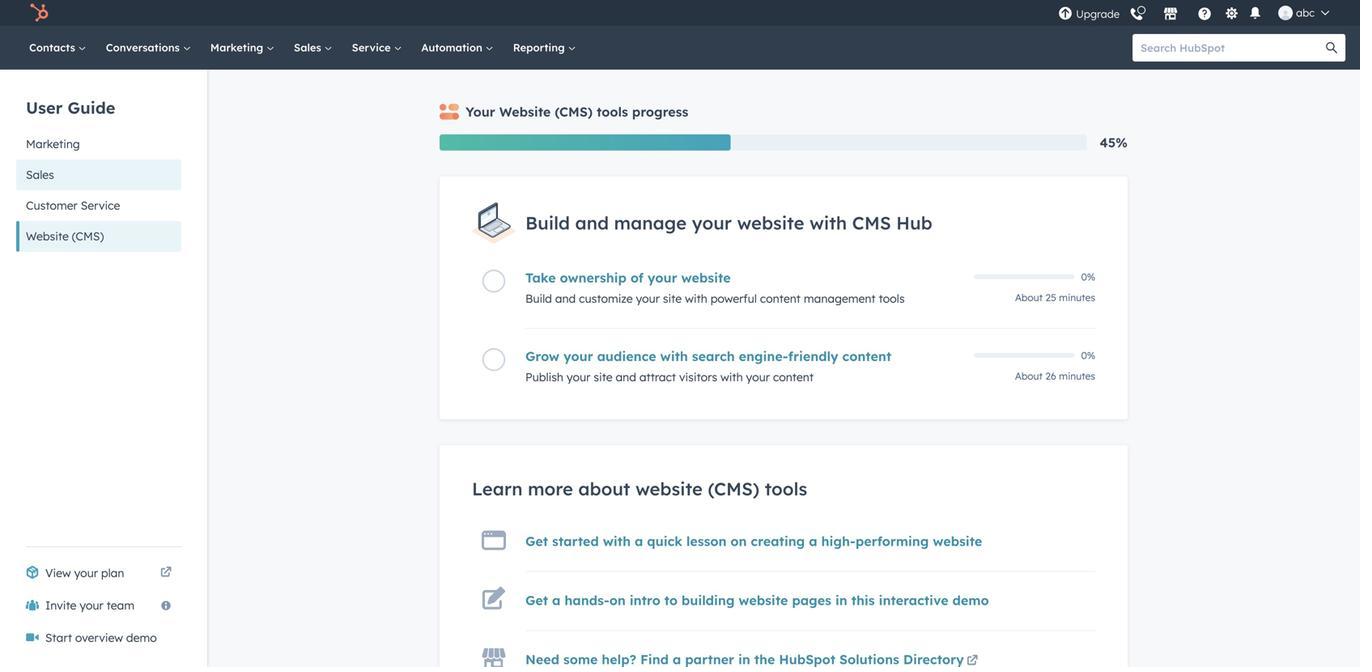 Task type: vqa. For each thing, say whether or not it's contained in the screenshot.
MARKETING link
yes



Task type: describe. For each thing, give the bounding box(es) containing it.
view your plan
[[45, 566, 124, 580]]

powerful
[[711, 291, 757, 305]]

high-
[[821, 533, 856, 549]]

help image
[[1198, 7, 1212, 22]]

upgrade
[[1076, 7, 1120, 21]]

hubspot link
[[19, 3, 61, 23]]

1 horizontal spatial tools
[[765, 478, 807, 500]]

1 horizontal spatial marketing
[[210, 41, 266, 54]]

marketplaces image
[[1164, 7, 1178, 22]]

manage
[[614, 212, 687, 234]]

and inside take ownership of your website build and customize your site with powerful content management tools
[[555, 291, 576, 305]]

service inside button
[[81, 198, 120, 213]]

audience
[[597, 348, 656, 364]]

marketing link
[[201, 26, 284, 70]]

search
[[692, 348, 735, 364]]

site inside grow your audience with search engine-friendly content publish your site and attract visitors with your content
[[594, 370, 613, 384]]

sales button
[[16, 160, 181, 190]]

settings image
[[1225, 7, 1239, 21]]

with up attract
[[660, 348, 688, 364]]

2 horizontal spatial a
[[809, 533, 817, 549]]

of
[[631, 269, 644, 286]]

website right performing
[[933, 533, 982, 549]]

start overview demo link
[[16, 622, 181, 654]]

management
[[804, 291, 876, 305]]

cms
[[852, 212, 891, 234]]

quick
[[647, 533, 683, 549]]

1 horizontal spatial service
[[352, 41, 394, 54]]

your right publish
[[567, 370, 591, 384]]

interactive
[[879, 592, 949, 608]]

your
[[466, 104, 495, 120]]

about 25 minutes
[[1015, 291, 1095, 303]]

grow your audience with search engine-friendly content button
[[525, 348, 964, 364]]

invite your team button
[[16, 589, 181, 622]]

1 horizontal spatial on
[[731, 533, 747, 549]]

upgrade image
[[1058, 7, 1073, 21]]

0 horizontal spatial on
[[609, 592, 626, 608]]

start overview demo
[[45, 631, 157, 645]]

1 vertical spatial link opens in a new window image
[[967, 652, 978, 667]]

1 horizontal spatial sales
[[294, 41, 324, 54]]

customer service
[[26, 198, 120, 213]]

more
[[528, 478, 573, 500]]

visitors
[[679, 370, 717, 384]]

with left cms
[[810, 212, 847, 234]]

engine-
[[739, 348, 788, 364]]

with inside take ownership of your website build and customize your site with powerful content management tools
[[685, 291, 707, 305]]

website (cms)
[[26, 229, 104, 243]]

contacts link
[[19, 26, 96, 70]]

site inside take ownership of your website build and customize your site with powerful content management tools
[[663, 291, 682, 305]]

conversations
[[106, 41, 183, 54]]

calling icon button
[[1123, 1, 1151, 25]]

reporting link
[[503, 26, 586, 70]]

0 vertical spatial tools
[[597, 104, 628, 120]]

abc button
[[1269, 0, 1339, 26]]

your down engine-
[[746, 370, 770, 384]]

building
[[682, 592, 735, 608]]

conversations link
[[96, 26, 201, 70]]

sales link
[[284, 26, 342, 70]]

demo inside start overview demo link
[[126, 631, 157, 645]]

and inside grow your audience with search engine-friendly content publish your site and attract visitors with your content
[[616, 370, 636, 384]]

learn
[[472, 478, 523, 500]]

progress
[[632, 104, 688, 120]]

user
[[26, 98, 63, 118]]

customer
[[26, 198, 78, 213]]

website inside take ownership of your website build and customize your site with powerful content management tools
[[681, 269, 731, 286]]

invite your team
[[45, 598, 134, 613]]

view
[[45, 566, 71, 580]]

customize
[[579, 291, 633, 305]]

1 build from the top
[[525, 212, 570, 234]]

creating
[[751, 533, 805, 549]]

hub
[[896, 212, 932, 234]]

website inside button
[[26, 229, 69, 243]]

(cms) inside button
[[72, 229, 104, 243]]

automation link
[[412, 26, 503, 70]]

2 horizontal spatial (cms)
[[708, 478, 760, 500]]

your right of
[[648, 269, 677, 286]]

your website (cms) tools progress
[[466, 104, 688, 120]]

guide
[[68, 98, 115, 118]]

hands-
[[565, 592, 609, 608]]

get started with a quick lesson on creating a high-performing website link
[[525, 533, 982, 549]]

started
[[552, 533, 599, 549]]

marketing inside button
[[26, 137, 80, 151]]

friendly
[[788, 348, 838, 364]]

website left pages
[[739, 592, 788, 608]]

about for grow your audience with search engine-friendly content
[[1015, 370, 1043, 382]]

attract
[[640, 370, 676, 384]]

settings link
[[1222, 4, 1242, 21]]

1 horizontal spatial demo
[[953, 592, 989, 608]]



Task type: locate. For each thing, give the bounding box(es) containing it.
0 horizontal spatial marketing
[[26, 137, 80, 151]]

2 build from the top
[[525, 291, 552, 305]]

2 about from the top
[[1015, 370, 1043, 382]]

0% for grow your audience with search engine-friendly content
[[1081, 349, 1095, 361]]

0 vertical spatial 0%
[[1081, 271, 1095, 283]]

service right sales link
[[352, 41, 394, 54]]

0 horizontal spatial (cms)
[[72, 229, 104, 243]]

marketing left sales link
[[210, 41, 266, 54]]

view your plan link
[[16, 557, 181, 589]]

get left 'hands-'
[[525, 592, 548, 608]]

2 vertical spatial content
[[773, 370, 814, 384]]

0 vertical spatial marketing
[[210, 41, 266, 54]]

to
[[664, 592, 678, 608]]

get started with a quick lesson on creating a high-performing website
[[525, 533, 982, 549]]

website up take ownership of your website 'button'
[[737, 212, 804, 234]]

with right started
[[603, 533, 631, 549]]

1 0% from the top
[[1081, 271, 1095, 283]]

0 vertical spatial site
[[663, 291, 682, 305]]

2 vertical spatial tools
[[765, 478, 807, 500]]

get left started
[[525, 533, 548, 549]]

your right grow
[[563, 348, 593, 364]]

customer service button
[[16, 190, 181, 221]]

your inside invite your team button
[[80, 598, 103, 613]]

build and manage your website with cms hub
[[525, 212, 932, 234]]

2 0% from the top
[[1081, 349, 1095, 361]]

about 26 minutes
[[1015, 370, 1095, 382]]

0 vertical spatial build
[[525, 212, 570, 234]]

a
[[635, 533, 643, 549], [809, 533, 817, 549], [552, 592, 561, 608]]

2 horizontal spatial tools
[[879, 291, 905, 305]]

0 vertical spatial about
[[1015, 291, 1043, 303]]

0%
[[1081, 271, 1095, 283], [1081, 349, 1095, 361]]

calling icon image
[[1130, 7, 1144, 22]]

1 horizontal spatial (cms)
[[555, 104, 593, 120]]

website down the customer
[[26, 229, 69, 243]]

and down take
[[555, 291, 576, 305]]

your right manage
[[692, 212, 732, 234]]

website right your
[[499, 104, 551, 120]]

your inside view your plan link
[[74, 566, 98, 580]]

minutes for take ownership of your website
[[1059, 291, 1095, 303]]

demo right "interactive"
[[953, 592, 989, 608]]

marketing
[[210, 41, 266, 54], [26, 137, 80, 151]]

a left 'hands-'
[[552, 592, 561, 608]]

get for get started with a quick lesson on creating a high-performing website
[[525, 533, 548, 549]]

1 vertical spatial and
[[555, 291, 576, 305]]

0 vertical spatial minutes
[[1059, 291, 1095, 303]]

1 about from the top
[[1015, 291, 1043, 303]]

notifications button
[[1245, 4, 1266, 21]]

this
[[851, 592, 875, 608]]

tools inside take ownership of your website build and customize your site with powerful content management tools
[[879, 291, 905, 305]]

user guide views element
[[16, 70, 181, 252]]

help button
[[1191, 4, 1219, 22]]

45%
[[1100, 134, 1128, 151]]

reporting
[[513, 41, 568, 54]]

hubspot image
[[29, 3, 49, 23]]

your
[[692, 212, 732, 234], [648, 269, 677, 286], [636, 291, 660, 305], [563, 348, 593, 364], [567, 370, 591, 384], [746, 370, 770, 384], [74, 566, 98, 580], [80, 598, 103, 613]]

team
[[107, 598, 134, 613]]

your left team
[[80, 598, 103, 613]]

in
[[835, 592, 848, 608]]

0 vertical spatial demo
[[953, 592, 989, 608]]

1 vertical spatial link opens in a new window image
[[967, 656, 978, 667]]

automation
[[421, 41, 486, 54]]

tools right "management"
[[879, 291, 905, 305]]

publish
[[525, 370, 564, 384]]

0 vertical spatial link opens in a new window image
[[160, 564, 172, 583]]

25
[[1046, 291, 1056, 303]]

1 vertical spatial get
[[525, 592, 548, 608]]

0 horizontal spatial service
[[81, 198, 120, 213]]

1 horizontal spatial link opens in a new window image
[[967, 652, 978, 667]]

content inside take ownership of your website build and customize your site with powerful content management tools
[[760, 291, 801, 305]]

on right "lesson"
[[731, 533, 747, 549]]

Search HubSpot search field
[[1133, 34, 1331, 62]]

0 vertical spatial service
[[352, 41, 394, 54]]

1 vertical spatial website
[[26, 229, 69, 243]]

demo down team
[[126, 631, 157, 645]]

get
[[525, 533, 548, 549], [525, 592, 548, 608]]

abc
[[1296, 6, 1315, 19]]

get a hands-on intro to building website pages in this interactive demo
[[525, 592, 989, 608]]

service
[[352, 41, 394, 54], [81, 198, 120, 213]]

your website (cms) tools progress progress bar
[[440, 134, 731, 151]]

0 horizontal spatial tools
[[597, 104, 628, 120]]

0 horizontal spatial demo
[[126, 631, 157, 645]]

tools up creating
[[765, 478, 807, 500]]

sales
[[294, 41, 324, 54], [26, 168, 54, 182]]

demo
[[953, 592, 989, 608], [126, 631, 157, 645]]

search button
[[1318, 34, 1346, 62]]

1 horizontal spatial a
[[635, 533, 643, 549]]

1 vertical spatial on
[[609, 592, 626, 608]]

1 vertical spatial marketing
[[26, 137, 80, 151]]

search image
[[1326, 42, 1338, 53]]

contacts
[[29, 41, 78, 54]]

tools
[[597, 104, 628, 120], [879, 291, 905, 305], [765, 478, 807, 500]]

website (cms) button
[[16, 221, 181, 252]]

2 vertical spatial (cms)
[[708, 478, 760, 500]]

(cms) down customer service button
[[72, 229, 104, 243]]

0 vertical spatial and
[[575, 212, 609, 234]]

link opens in a new window image inside view your plan link
[[160, 568, 172, 579]]

site
[[663, 291, 682, 305], [594, 370, 613, 384]]

0 vertical spatial link opens in a new window image
[[160, 568, 172, 579]]

2 get from the top
[[525, 592, 548, 608]]

content
[[760, 291, 801, 305], [842, 348, 892, 364], [773, 370, 814, 384]]

minutes for grow your audience with search engine-friendly content
[[1059, 370, 1095, 382]]

2 vertical spatial and
[[616, 370, 636, 384]]

26
[[1046, 370, 1056, 382]]

your down of
[[636, 291, 660, 305]]

tools up your website (cms) tools progress progress bar
[[597, 104, 628, 120]]

0% up about 25 minutes
[[1081, 271, 1095, 283]]

invite
[[45, 598, 76, 613]]

website up the "powerful"
[[681, 269, 731, 286]]

build down take
[[525, 291, 552, 305]]

intro
[[630, 592, 660, 608]]

sales right marketing link on the left top of the page
[[294, 41, 324, 54]]

about for take ownership of your website
[[1015, 291, 1043, 303]]

1 vertical spatial (cms)
[[72, 229, 104, 243]]

with left the "powerful"
[[685, 291, 707, 305]]

with
[[810, 212, 847, 234], [685, 291, 707, 305], [660, 348, 688, 364], [721, 370, 743, 384], [603, 533, 631, 549]]

get for get a hands-on intro to building website pages in this interactive demo
[[525, 592, 548, 608]]

(cms) up 'get started with a quick lesson on creating a high-performing website'
[[708, 478, 760, 500]]

1 vertical spatial sales
[[26, 168, 54, 182]]

(cms) up your website (cms) tools progress progress bar
[[555, 104, 593, 120]]

0 horizontal spatial a
[[552, 592, 561, 608]]

a left high-
[[809, 533, 817, 549]]

ownership
[[560, 269, 627, 286]]

marketing down user
[[26, 137, 80, 151]]

1 horizontal spatial link opens in a new window image
[[967, 656, 978, 667]]

on left the intro at the bottom left of the page
[[609, 592, 626, 608]]

2 minutes from the top
[[1059, 370, 1095, 382]]

content down friendly
[[773, 370, 814, 384]]

about
[[578, 478, 630, 500]]

1 vertical spatial demo
[[126, 631, 157, 645]]

and
[[575, 212, 609, 234], [555, 291, 576, 305], [616, 370, 636, 384]]

1 horizontal spatial website
[[499, 104, 551, 120]]

1 vertical spatial content
[[842, 348, 892, 364]]

0 vertical spatial content
[[760, 291, 801, 305]]

gary orlando image
[[1278, 6, 1293, 20]]

content down take ownership of your website 'button'
[[760, 291, 801, 305]]

build up take
[[525, 212, 570, 234]]

0 horizontal spatial sales
[[26, 168, 54, 182]]

your left the plan
[[74, 566, 98, 580]]

0 vertical spatial get
[[525, 533, 548, 549]]

0 horizontal spatial website
[[26, 229, 69, 243]]

link opens in a new window image
[[160, 568, 172, 579], [967, 652, 978, 667]]

1 get from the top
[[525, 533, 548, 549]]

build
[[525, 212, 570, 234], [525, 291, 552, 305]]

1 vertical spatial 0%
[[1081, 349, 1095, 361]]

0 vertical spatial sales
[[294, 41, 324, 54]]

0 vertical spatial (cms)
[[555, 104, 593, 120]]

about left the 25
[[1015, 291, 1043, 303]]

and up ownership
[[575, 212, 609, 234]]

0% for take ownership of your website
[[1081, 271, 1095, 283]]

and down audience
[[616, 370, 636, 384]]

1 vertical spatial about
[[1015, 370, 1043, 382]]

0 vertical spatial on
[[731, 533, 747, 549]]

link opens in a new window image inside view your plan link
[[160, 564, 172, 583]]

1 vertical spatial minutes
[[1059, 370, 1095, 382]]

minutes right the 25
[[1059, 291, 1095, 303]]

a left the quick
[[635, 533, 643, 549]]

1 vertical spatial tools
[[879, 291, 905, 305]]

learn more about website (cms) tools
[[472, 478, 807, 500]]

menu
[[1057, 0, 1341, 26]]

0% up about 26 minutes
[[1081, 349, 1095, 361]]

pages
[[792, 592, 832, 608]]

plan
[[101, 566, 124, 580]]

site left the "powerful"
[[663, 291, 682, 305]]

take
[[525, 269, 556, 286]]

marketing button
[[16, 129, 181, 160]]

minutes
[[1059, 291, 1095, 303], [1059, 370, 1095, 382]]

with down grow your audience with search engine-friendly content button
[[721, 370, 743, 384]]

content right friendly
[[842, 348, 892, 364]]

notifications image
[[1248, 7, 1263, 21]]

build inside take ownership of your website build and customize your site with powerful content management tools
[[525, 291, 552, 305]]

marketplaces button
[[1154, 0, 1188, 26]]

service link
[[342, 26, 412, 70]]

site down audience
[[594, 370, 613, 384]]

grow
[[525, 348, 560, 364]]

about left 26
[[1015, 370, 1043, 382]]

overview
[[75, 631, 123, 645]]

link opens in a new window image
[[160, 564, 172, 583], [967, 656, 978, 667]]

take ownership of your website button
[[525, 269, 964, 286]]

website up the quick
[[636, 478, 703, 500]]

menu containing abc
[[1057, 0, 1341, 26]]

minutes right 26
[[1059, 370, 1095, 382]]

lesson
[[687, 533, 727, 549]]

1 vertical spatial site
[[594, 370, 613, 384]]

start
[[45, 631, 72, 645]]

1 horizontal spatial site
[[663, 291, 682, 305]]

0 horizontal spatial site
[[594, 370, 613, 384]]

0 horizontal spatial link opens in a new window image
[[160, 568, 172, 579]]

take ownership of your website build and customize your site with powerful content management tools
[[525, 269, 905, 305]]

grow your audience with search engine-friendly content publish your site and attract visitors with your content
[[525, 348, 892, 384]]

0 vertical spatial website
[[499, 104, 551, 120]]

service down sales "button"
[[81, 198, 120, 213]]

about
[[1015, 291, 1043, 303], [1015, 370, 1043, 382]]

performing
[[856, 533, 929, 549]]

website
[[499, 104, 551, 120], [26, 229, 69, 243]]

1 vertical spatial service
[[81, 198, 120, 213]]

sales inside "button"
[[26, 168, 54, 182]]

user guide
[[26, 98, 115, 118]]

get a hands-on intro to building website pages in this interactive demo link
[[525, 592, 989, 608]]

1 vertical spatial build
[[525, 291, 552, 305]]

sales up the customer
[[26, 168, 54, 182]]

1 minutes from the top
[[1059, 291, 1095, 303]]

0 horizontal spatial link opens in a new window image
[[160, 564, 172, 583]]

on
[[731, 533, 747, 549], [609, 592, 626, 608]]



